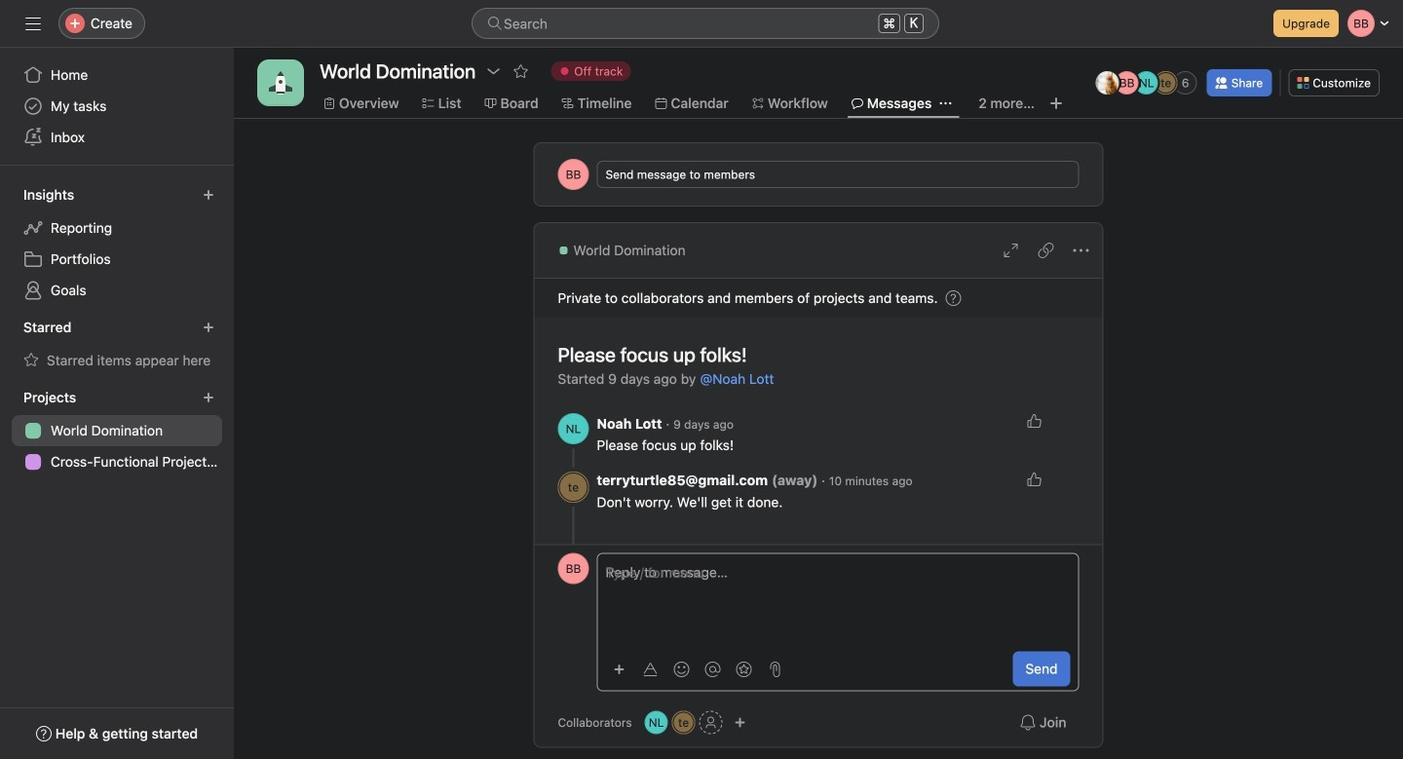 Task type: locate. For each thing, give the bounding box(es) containing it.
insert an object image
[[614, 664, 625, 675]]

2 open user profile image from the top
[[558, 553, 589, 584]]

insights element
[[0, 177, 234, 310]]

new insights image
[[203, 189, 214, 201]]

projects element
[[0, 380, 234, 481]]

0 likes. click to like this message comment image
[[1027, 413, 1042, 429]]

more actions image
[[1074, 243, 1089, 258]]

copy link image
[[1038, 243, 1054, 258]]

None field
[[472, 8, 940, 39]]

toolbar
[[606, 655, 789, 683]]

0 likes. click to like this message comment image
[[1027, 472, 1042, 487]]

open user profile image
[[558, 413, 589, 444], [558, 553, 589, 584]]

attach a file or paste an image image
[[768, 662, 783, 677]]

0 vertical spatial open user profile image
[[558, 413, 589, 444]]

emoji image
[[674, 662, 690, 677]]

1 vertical spatial open user profile image
[[558, 553, 589, 584]]

formatting image
[[643, 662, 658, 677]]

new project or portfolio image
[[203, 392, 214, 404]]



Task type: vqa. For each thing, say whether or not it's contained in the screenshot.
New
no



Task type: describe. For each thing, give the bounding box(es) containing it.
full screen image
[[1003, 243, 1019, 258]]

1 open user profile image from the top
[[558, 413, 589, 444]]

add or remove collaborators image
[[645, 711, 668, 734]]

add tab image
[[1049, 96, 1064, 111]]

at mention image
[[705, 662, 721, 677]]

Search tasks, projects, and more text field
[[472, 8, 940, 39]]

starred element
[[0, 310, 234, 380]]

show options image
[[486, 63, 501, 79]]

appreciations image
[[736, 662, 752, 677]]

add to starred image
[[513, 63, 529, 79]]

rocket image
[[269, 71, 292, 95]]

add items to starred image
[[203, 322, 214, 333]]

add or remove collaborators image
[[735, 717, 746, 729]]

hide sidebar image
[[25, 16, 41, 31]]

global element
[[0, 48, 234, 165]]

tab actions image
[[940, 97, 952, 109]]



